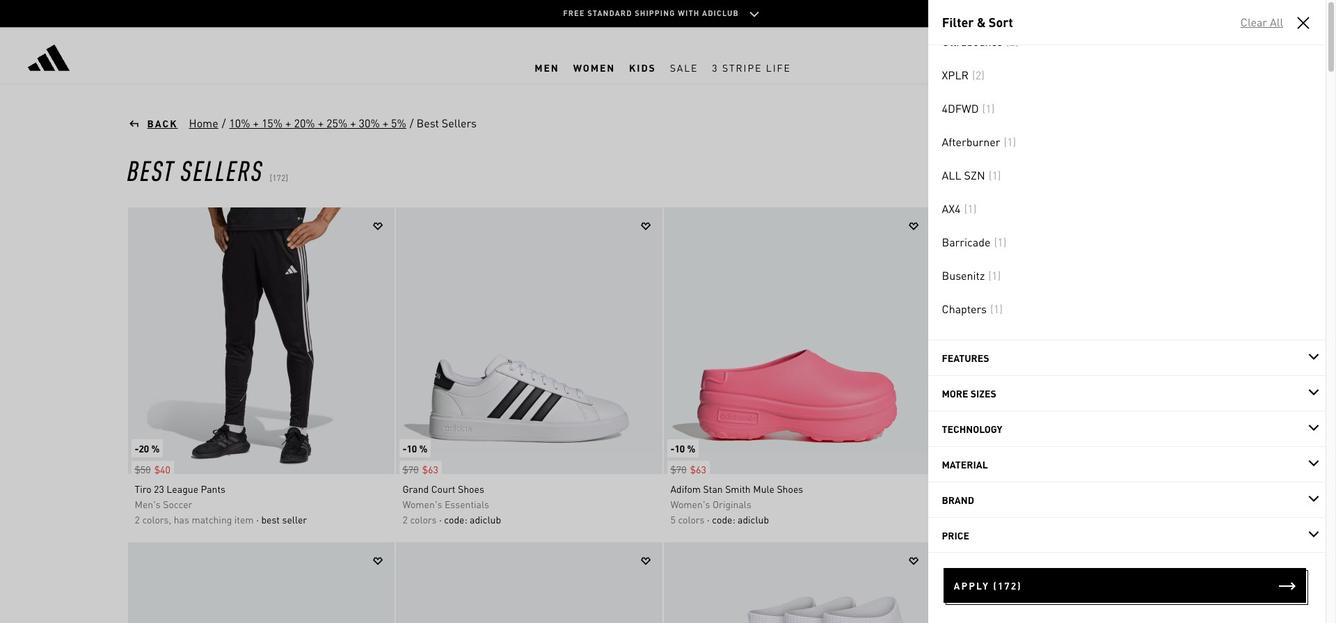 Task type: locate. For each thing, give the bounding box(es) containing it.
1 vertical spatial best
[[127, 152, 174, 187]]

women's essentials white grand court shoes image
[[396, 207, 662, 474]]

1 $70 from the left
[[403, 463, 419, 476]]

league for 2nd men's soccer black tiro 23 league pants image from right
[[167, 483, 198, 495]]

2 women's from the left
[[671, 498, 710, 510]]

1 vertical spatial (2)
[[973, 68, 985, 82]]

2 soccer from the left
[[967, 498, 997, 510]]

adiclub down essentials
[[470, 513, 501, 526]]

2 shoes from the left
[[777, 483, 804, 495]]

best down back button
[[127, 152, 174, 187]]

2 pants from the left
[[1005, 483, 1030, 495]]

20
[[139, 442, 149, 455], [943, 442, 953, 455]]

1 horizontal spatial $50 $40
[[939, 463, 975, 476]]

1 has from the left
[[174, 513, 189, 526]]

1 horizontal spatial seller
[[1086, 513, 1111, 526]]

$50 $40
[[135, 463, 170, 476], [939, 463, 975, 476]]

code:
[[444, 513, 468, 526], [712, 513, 736, 526]]

2 tiro from the left
[[939, 483, 956, 495]]

shoes inside 'adifom stan smith mule shoes women's originals 5 colors · code: adiclub'
[[777, 483, 804, 495]]

0 horizontal spatial adiclub
[[470, 513, 501, 526]]

1 horizontal spatial matching
[[996, 513, 1036, 526]]

2 $70 from the left
[[671, 463, 687, 476]]

2 $40 from the left
[[959, 463, 975, 476]]

3 % from the left
[[688, 442, 696, 455]]

2 for second men's soccer black tiro 23 league pants image
[[939, 513, 944, 526]]

colors,
[[142, 513, 171, 526], [946, 513, 976, 526]]

adifom
[[671, 483, 701, 495]]

soccer for 2nd men's soccer black tiro 23 league pants image from right
[[163, 498, 193, 510]]

0 horizontal spatial men's
[[135, 498, 161, 510]]

1 horizontal spatial tiro
[[939, 483, 956, 495]]

2 has from the left
[[978, 513, 994, 526]]

(2) down sort at the right top of the page
[[1007, 34, 1019, 49]]

0 horizontal spatial pants
[[201, 483, 226, 495]]

(1) right afterburner
[[1004, 134, 1017, 149]]

colors, for second men's soccer black tiro 23 league pants image
[[946, 513, 976, 526]]

2 10 from the left
[[675, 442, 685, 455]]

$70 up the adifom
[[671, 463, 687, 476]]

men's soccer black tiro 23 league pants image
[[128, 207, 394, 474], [932, 207, 1199, 474]]

$70 $63 up the adifom
[[671, 463, 707, 476]]

sellers for best sellers [172]
[[181, 152, 264, 187]]

(1) right barricade
[[995, 235, 1007, 249]]

$70 $63
[[403, 463, 438, 476], [671, 463, 707, 476]]

10% + 15% + 20% + 25% + 30% + 5%
[[229, 116, 407, 130]]

adifom stan smith mule shoes women's originals 5 colors · code: adiclub
[[671, 483, 804, 526]]

best for best sellers
[[417, 116, 439, 130]]

(2)
[[1007, 34, 1019, 49], [973, 68, 985, 82]]

3 - from the left
[[671, 442, 675, 455]]

1 % from the left
[[151, 442, 160, 455]]

1 horizontal spatial colors
[[678, 513, 705, 526]]

soccer
[[163, 498, 193, 510], [967, 498, 997, 510]]

0 horizontal spatial league
[[167, 483, 198, 495]]

(2) for xplr (2)
[[973, 68, 985, 82]]

$63 for adifom
[[690, 463, 707, 476]]

has for 2nd men's soccer black tiro 23 league pants image from right
[[174, 513, 189, 526]]

10 up the adifom
[[675, 442, 685, 455]]

league
[[167, 483, 198, 495], [971, 483, 1003, 495]]

colors right the 5
[[678, 513, 705, 526]]

0 horizontal spatial $70 $63
[[403, 463, 438, 476]]

(1) right busenitz
[[989, 268, 1001, 283]]

(1) right 4dfwd
[[983, 101, 995, 116]]

best
[[261, 513, 280, 526], [1066, 513, 1084, 526]]

2 adiclub from the left
[[738, 513, 769, 526]]

2 · from the left
[[439, 513, 442, 526]]

+ right 25%
[[350, 116, 356, 130]]

1 $70 $63 from the left
[[403, 463, 438, 476]]

1 horizontal spatial shoes
[[777, 483, 804, 495]]

0 horizontal spatial 10
[[407, 442, 417, 455]]

home link
[[188, 115, 219, 132]]

0 horizontal spatial matching
[[192, 513, 232, 526]]

1 -10 % from the left
[[403, 442, 428, 455]]

item
[[235, 513, 254, 526], [1039, 513, 1058, 526]]

· up women's originals white superstar xlg shoes image
[[256, 513, 259, 526]]

features
[[942, 352, 990, 364]]

4 + from the left
[[350, 116, 356, 130]]

1 horizontal spatial women's
[[671, 498, 710, 510]]

women's inside the grand court shoes women's essentials 2 colors · code: adiclub
[[403, 498, 442, 510]]

2 -10 % from the left
[[671, 442, 696, 455]]

1 horizontal spatial $70
[[671, 463, 687, 476]]

2 + from the left
[[286, 116, 291, 130]]

colors inside the grand court shoes women's essentials 2 colors · code: adiclub
[[410, 513, 437, 526]]

$70 $63 for adifom
[[671, 463, 707, 476]]

2 tiro 23 league pants men's soccer 2 colors, has matching item · best seller from the left
[[939, 483, 1111, 526]]

item up women's originals white superstar xlg shoes image
[[235, 513, 254, 526]]

0 horizontal spatial code:
[[444, 513, 468, 526]]

stan
[[704, 483, 723, 495]]

0 horizontal spatial -20 %
[[135, 442, 160, 455]]

0 vertical spatial best
[[417, 116, 439, 130]]

1 horizontal spatial (2)
[[1007, 34, 1019, 49]]

2 2 from the left
[[403, 513, 408, 526]]

1 shoes from the left
[[458, 483, 484, 495]]

1 horizontal spatial item
[[1039, 513, 1058, 526]]

0 horizontal spatial sellers
[[181, 152, 264, 187]]

colors
[[410, 513, 437, 526], [678, 513, 705, 526]]

2 league from the left
[[971, 483, 1003, 495]]

0 horizontal spatial best
[[261, 513, 280, 526]]

filter
[[942, 14, 974, 30]]

2 % from the left
[[419, 442, 428, 455]]

· inside the grand court shoes women's essentials 2 colors · code: adiclub
[[439, 513, 442, 526]]

0 vertical spatial sellers
[[442, 116, 477, 130]]

· down stan
[[707, 513, 710, 526]]

$50
[[135, 463, 151, 476], [939, 463, 955, 476]]

3 2 from the left
[[939, 513, 944, 526]]

23 for 2nd men's soccer black tiro 23 league pants image from right
[[154, 483, 164, 495]]

2 for 2nd men's soccer black tiro 23 league pants image from right
[[135, 513, 140, 526]]

item up originals black crazy 8 shoes image
[[1039, 513, 1058, 526]]

adiclub inside 'adifom stan smith mule shoes women's originals 5 colors · code: adiclub'
[[738, 513, 769, 526]]

(1) right chapters
[[991, 301, 1003, 316]]

2 horizontal spatial 2
[[939, 513, 944, 526]]

1 -20 % from the left
[[135, 442, 160, 455]]

shoes
[[458, 483, 484, 495], [777, 483, 804, 495]]

technology
[[942, 423, 1003, 435]]

-10 % up grand
[[403, 442, 428, 455]]

1 horizontal spatial $40
[[959, 463, 975, 476]]

women's running black ultraboost 20 running shoes image
[[396, 542, 662, 623]]

best right 5%
[[417, 116, 439, 130]]

1 colors, from the left
[[142, 513, 171, 526]]

0 horizontal spatial $40
[[154, 463, 170, 476]]

1 horizontal spatial league
[[971, 483, 1003, 495]]

1 23 from the left
[[154, 483, 164, 495]]

1 vertical spatial sellers
[[181, 152, 264, 187]]

4dfwd
[[942, 101, 979, 116]]

best
[[417, 116, 439, 130], [127, 152, 174, 187]]

szn
[[965, 168, 986, 182]]

10 for grand court shoes women's essentials 2 colors · code: adiclub
[[407, 442, 417, 455]]

+ left 5%
[[383, 116, 389, 130]]

0 horizontal spatial $70
[[403, 463, 419, 476]]

free standard shipping with adiclub
[[563, 8, 739, 18]]

-10 % up the adifom
[[671, 442, 696, 455]]

ax4 (1)
[[942, 201, 977, 216]]

2 $63 from the left
[[690, 463, 707, 476]]

1 horizontal spatial best
[[1066, 513, 1084, 526]]

1 code: from the left
[[444, 513, 468, 526]]

0 horizontal spatial 2
[[135, 513, 140, 526]]

0 horizontal spatial soccer
[[163, 498, 193, 510]]

0 horizontal spatial $63
[[422, 463, 438, 476]]

barricade
[[942, 235, 991, 249]]

men's
[[135, 498, 161, 510], [939, 498, 965, 510]]

code: down essentials
[[444, 513, 468, 526]]

1 horizontal spatial 20
[[943, 442, 953, 455]]

1 horizontal spatial -10 %
[[671, 442, 696, 455]]

originals black crazy 8 shoes image
[[932, 542, 1199, 623]]

$63 up the court at the bottom left of the page
[[422, 463, 438, 476]]

-20 %
[[135, 442, 160, 455], [939, 442, 964, 455]]

0 horizontal spatial men's soccer black tiro 23 league pants image
[[128, 207, 394, 474]]

1 - from the left
[[135, 442, 139, 455]]

tiro 23 league pants men's soccer 2 colors, has matching item · best seller
[[135, 483, 307, 526], [939, 483, 1111, 526]]

1 horizontal spatial $63
[[690, 463, 707, 476]]

best for best sellers [172]
[[127, 152, 174, 187]]

barricade (1)
[[942, 235, 1007, 249]]

0 horizontal spatial tiro
[[135, 483, 152, 495]]

1 pants from the left
[[201, 483, 226, 495]]

$63
[[422, 463, 438, 476], [690, 463, 707, 476]]

+
[[253, 116, 259, 130], [286, 116, 291, 130], [318, 116, 324, 130], [350, 116, 356, 130], [383, 116, 389, 130]]

(2) right xplr
[[973, 68, 985, 82]]

women's down the adifom
[[671, 498, 710, 510]]

1 horizontal spatial 23
[[958, 483, 968, 495]]

adiclub down originals
[[738, 513, 769, 526]]

adiclub
[[470, 513, 501, 526], [738, 513, 769, 526]]

1 horizontal spatial $50
[[939, 463, 955, 476]]

2 seller from the left
[[1086, 513, 1111, 526]]

1 horizontal spatial adiclub
[[738, 513, 769, 526]]

(1)
[[983, 101, 995, 116], [1004, 134, 1017, 149], [989, 168, 1002, 182], [965, 201, 977, 216], [995, 235, 1007, 249], [989, 268, 1001, 283], [991, 301, 1003, 316]]

1 matching from the left
[[192, 513, 232, 526]]

4 % from the left
[[956, 442, 964, 455]]

all
[[1271, 15, 1284, 29]]

1 horizontal spatial best
[[417, 116, 439, 130]]

item for second men's soccer black tiro 23 league pants image
[[1039, 513, 1058, 526]]

1 men's from the left
[[135, 498, 161, 510]]

sellers down "home" link
[[181, 152, 264, 187]]

0 horizontal spatial women's
[[403, 498, 442, 510]]

4 · from the left
[[1061, 513, 1063, 526]]

1 best from the left
[[261, 513, 280, 526]]

0 horizontal spatial $50
[[135, 463, 151, 476]]

+ left 20%
[[286, 116, 291, 130]]

2 $50 $40 from the left
[[939, 463, 975, 476]]

1 horizontal spatial -20 %
[[939, 442, 964, 455]]

23 for second men's soccer black tiro 23 league pants image
[[958, 483, 968, 495]]

sellers right 5%
[[442, 116, 477, 130]]

1 tiro 23 league pants men's soccer 2 colors, has matching item · best seller from the left
[[135, 483, 307, 526]]

1 horizontal spatial sellers
[[442, 116, 477, 130]]

2 23 from the left
[[958, 483, 968, 495]]

0 horizontal spatial seller
[[282, 513, 307, 526]]

0 horizontal spatial colors
[[410, 513, 437, 526]]

1 $63 from the left
[[422, 463, 438, 476]]

%
[[151, 442, 160, 455], [419, 442, 428, 455], [688, 442, 696, 455], [956, 442, 964, 455]]

1 horizontal spatial men's soccer black tiro 23 league pants image
[[932, 207, 1199, 474]]

1 tiro from the left
[[135, 483, 152, 495]]

women's
[[403, 498, 442, 510], [671, 498, 710, 510]]

matching
[[192, 513, 232, 526], [996, 513, 1036, 526]]

-
[[135, 442, 139, 455], [403, 442, 407, 455], [671, 442, 675, 455], [939, 442, 943, 455]]

· up originals black crazy 8 shoes image
[[1061, 513, 1063, 526]]

ultrabounce (2)
[[942, 34, 1019, 49]]

colors down grand
[[410, 513, 437, 526]]

1 adiclub from the left
[[470, 513, 501, 526]]

0 horizontal spatial best
[[127, 152, 174, 187]]

· down the court at the bottom left of the page
[[439, 513, 442, 526]]

+ right 20%
[[318, 116, 324, 130]]

2 men's from the left
[[939, 498, 965, 510]]

1 horizontal spatial pants
[[1005, 483, 1030, 495]]

has
[[174, 513, 189, 526], [978, 513, 994, 526]]

$70 up grand
[[403, 463, 419, 476]]

0 horizontal spatial tiro 23 league pants men's soccer 2 colors, has matching item · best seller
[[135, 483, 307, 526]]

apply (172)
[[954, 579, 1023, 592]]

0 horizontal spatial 23
[[154, 483, 164, 495]]

tiro 23 league pants men's soccer 2 colors, has matching item · best seller for second men's soccer black tiro 23 league pants image
[[939, 483, 1111, 526]]

·
[[256, 513, 259, 526], [439, 513, 442, 526], [707, 513, 710, 526], [1061, 513, 1063, 526]]

23
[[154, 483, 164, 495], [958, 483, 968, 495]]

1 women's from the left
[[403, 498, 442, 510]]

brand
[[942, 494, 975, 506]]

1 $50 from the left
[[135, 463, 151, 476]]

3 · from the left
[[707, 513, 710, 526]]

1 league from the left
[[167, 483, 198, 495]]

seller
[[282, 513, 307, 526], [1086, 513, 1111, 526]]

$63 up the adifom
[[690, 463, 707, 476]]

10 for adifom stan smith mule shoes women's originals 5 colors · code: adiclub
[[675, 442, 685, 455]]

0 vertical spatial (2)
[[1007, 34, 1019, 49]]

+ right 10%
[[253, 116, 259, 130]]

2 code: from the left
[[712, 513, 736, 526]]

all szn (1)
[[942, 168, 1002, 182]]

1 horizontal spatial tiro 23 league pants men's soccer 2 colors, has matching item · best seller
[[939, 483, 1111, 526]]

1 horizontal spatial soccer
[[967, 498, 997, 510]]

-10 %
[[403, 442, 428, 455], [671, 442, 696, 455]]

2 colors from the left
[[678, 513, 705, 526]]

0 horizontal spatial shoes
[[458, 483, 484, 495]]

women's originals white superstar xlg shoes image
[[128, 542, 394, 623]]

2 matching from the left
[[996, 513, 1036, 526]]

adiclub inside the grand court shoes women's essentials 2 colors · code: adiclub
[[470, 513, 501, 526]]

best sellers [172]
[[127, 152, 288, 187]]

$63 for grand
[[422, 463, 438, 476]]

1 10 from the left
[[407, 442, 417, 455]]

main navigation element
[[317, 51, 1009, 84]]

0 horizontal spatial $50 $40
[[135, 463, 170, 476]]

shoes up essentials
[[458, 483, 484, 495]]

0 horizontal spatial (2)
[[973, 68, 985, 82]]

0 horizontal spatial -10 %
[[403, 442, 428, 455]]

2 $50 from the left
[[939, 463, 955, 476]]

(1) for chapters (1)
[[991, 301, 1003, 316]]

15%
[[262, 116, 283, 130]]

2 $70 $63 from the left
[[671, 463, 707, 476]]

grand
[[403, 483, 429, 495]]

shoes right mule
[[777, 483, 804, 495]]

1 soccer from the left
[[163, 498, 193, 510]]

&
[[977, 14, 986, 30]]

-10 % for grand court shoes women's essentials 2 colors · code: adiclub
[[403, 442, 428, 455]]

$70 $63 up grand
[[403, 463, 438, 476]]

has for second men's soccer black tiro 23 league pants image
[[978, 513, 994, 526]]

2 best from the left
[[1066, 513, 1084, 526]]

1 horizontal spatial 2
[[403, 513, 408, 526]]

0 horizontal spatial 20
[[139, 442, 149, 455]]

men's for second men's soccer black tiro 23 league pants image
[[939, 498, 965, 510]]

2 colors, from the left
[[946, 513, 976, 526]]

1 seller from the left
[[282, 513, 307, 526]]

1 item from the left
[[235, 513, 254, 526]]

clear all
[[1241, 15, 1284, 29]]

0 horizontal spatial has
[[174, 513, 189, 526]]

10 up grand
[[407, 442, 417, 455]]

0 horizontal spatial colors,
[[142, 513, 171, 526]]

(1) right the ax4
[[965, 201, 977, 216]]

shoes inside the grand court shoes women's essentials 2 colors · code: adiclub
[[458, 483, 484, 495]]

1 $40 from the left
[[154, 463, 170, 476]]

sellers
[[442, 116, 477, 130], [181, 152, 264, 187]]

2 inside the grand court shoes women's essentials 2 colors · code: adiclub
[[403, 513, 408, 526]]

code: down originals
[[712, 513, 736, 526]]

1 + from the left
[[253, 116, 259, 130]]

1 horizontal spatial $70 $63
[[671, 463, 707, 476]]

price
[[942, 529, 970, 542]]

1 horizontal spatial has
[[978, 513, 994, 526]]

pants
[[201, 483, 226, 495], [1005, 483, 1030, 495]]

2 item from the left
[[1039, 513, 1058, 526]]

0 horizontal spatial item
[[235, 513, 254, 526]]

best up originals black crazy 8 shoes image
[[1066, 513, 1084, 526]]

1 horizontal spatial code:
[[712, 513, 736, 526]]

1 horizontal spatial men's
[[939, 498, 965, 510]]

afterburner (1)
[[942, 134, 1017, 149]]

tiro
[[135, 483, 152, 495], [939, 483, 956, 495]]

1 2 from the left
[[135, 513, 140, 526]]

grand court shoes women's essentials 2 colors · code: adiclub
[[403, 483, 501, 526]]

women's down grand
[[403, 498, 442, 510]]

more
[[942, 387, 969, 400]]

$70
[[403, 463, 419, 476], [671, 463, 687, 476]]

2 - from the left
[[403, 442, 407, 455]]

-10 % for adifom stan smith mule shoes women's originals 5 colors · code: adiclub
[[671, 442, 696, 455]]

[172]
[[270, 173, 288, 183]]

best up women's originals white superstar xlg shoes image
[[261, 513, 280, 526]]

- for adifom stan smith mule shoes women's originals 5 colors · code: adiclub
[[671, 442, 675, 455]]

1 horizontal spatial 10
[[675, 442, 685, 455]]

1 colors from the left
[[410, 513, 437, 526]]

1 horizontal spatial colors,
[[946, 513, 976, 526]]



Task type: describe. For each thing, give the bounding box(es) containing it.
5 + from the left
[[383, 116, 389, 130]]

item for 2nd men's soccer black tiro 23 league pants image from right
[[235, 513, 254, 526]]

code: inside the grand court shoes women's essentials 2 colors · code: adiclub
[[444, 513, 468, 526]]

court
[[431, 483, 456, 495]]

% for tiro
[[151, 442, 160, 455]]

essentials
[[445, 498, 489, 510]]

1 $50 $40 from the left
[[135, 463, 170, 476]]

- for tiro 23 league pants men's soccer 2 colors, has matching item · best seller
[[135, 442, 139, 455]]

1 men's soccer black tiro 23 league pants image from the left
[[128, 207, 394, 474]]

more sizes
[[942, 387, 997, 400]]

tiro for 2nd men's soccer black tiro 23 league pants image from right
[[135, 483, 152, 495]]

women's inside 'adifom stan smith mule shoes women's originals 5 colors · code: adiclub'
[[671, 498, 710, 510]]

all
[[942, 168, 962, 182]]

matching for 2nd men's soccer black tiro 23 league pants image from right
[[192, 513, 232, 526]]

code: inside 'adifom stan smith mule shoes women's originals 5 colors · code: adiclub'
[[712, 513, 736, 526]]

(1) for barricade (1)
[[995, 235, 1007, 249]]

matching for second men's soccer black tiro 23 league pants image
[[996, 513, 1036, 526]]

material
[[942, 458, 988, 471]]

clear
[[1241, 15, 1268, 29]]

apply (172) button
[[944, 568, 1307, 603]]

league for second men's soccer black tiro 23 league pants image
[[971, 483, 1003, 495]]

soccer for second men's soccer black tiro 23 league pants image
[[967, 498, 997, 510]]

(1) for busenitz (1)
[[989, 268, 1001, 283]]

sellers for best sellers
[[442, 116, 477, 130]]

women's originals pink adifom stan smith mule shoes image
[[664, 207, 931, 474]]

4 - from the left
[[939, 442, 943, 455]]

30%
[[359, 116, 380, 130]]

2 -20 % from the left
[[939, 442, 964, 455]]

(1) for ax4 (1)
[[965, 201, 977, 216]]

busenitz (1)
[[942, 268, 1001, 283]]

filter & sort
[[942, 14, 1013, 30]]

ultrabounce
[[942, 34, 1003, 49]]

10%
[[229, 116, 250, 130]]

$70 $63 for grand
[[403, 463, 438, 476]]

(1) for afterburner (1)
[[1004, 134, 1017, 149]]

10% + 15% + 20% + 25% + 30% + 5% link
[[229, 115, 407, 132]]

colors inside 'adifom stan smith mule shoes women's originals 5 colors · code: adiclub'
[[678, 513, 705, 526]]

$70 for grand
[[403, 463, 419, 476]]

women's originals white classic superlite no-show socks 6 pairs image
[[664, 542, 931, 623]]

best sellers
[[417, 116, 477, 130]]

1 · from the left
[[256, 513, 259, 526]]

2 20 from the left
[[943, 442, 953, 455]]

2 men's soccer black tiro 23 league pants image from the left
[[932, 207, 1199, 474]]

(2) for ultrabounce (2)
[[1007, 34, 1019, 49]]

afterburner
[[942, 134, 1001, 149]]

· inside 'adifom stan smith mule shoes women's originals 5 colors · code: adiclub'
[[707, 513, 710, 526]]

best for second men's soccer black tiro 23 league pants image
[[1066, 513, 1084, 526]]

4dfwd (1)
[[942, 101, 995, 116]]

5%
[[391, 116, 407, 130]]

3 + from the left
[[318, 116, 324, 130]]

pants for second men's soccer black tiro 23 league pants image
[[1005, 483, 1030, 495]]

back button
[[127, 116, 178, 130]]

chapters
[[942, 301, 987, 316]]

sort
[[989, 14, 1013, 30]]

20%
[[294, 116, 315, 130]]

with
[[678, 8, 700, 18]]

smith
[[726, 483, 751, 495]]

standard
[[588, 8, 633, 18]]

(1) for 4dfwd (1)
[[983, 101, 995, 116]]

ax4
[[942, 201, 961, 216]]

shipping
[[635, 8, 676, 18]]

chapters (1)
[[942, 301, 1003, 316]]

seller for second men's soccer black tiro 23 league pants image
[[1086, 513, 1111, 526]]

mule
[[753, 483, 775, 495]]

% for adifom
[[688, 442, 696, 455]]

men's for 2nd men's soccer black tiro 23 league pants image from right
[[135, 498, 161, 510]]

$70 for adifom
[[671, 463, 687, 476]]

originals
[[713, 498, 752, 510]]

xplr
[[942, 68, 969, 82]]

tiro 23 league pants men's soccer 2 colors, has matching item · best seller for 2nd men's soccer black tiro 23 league pants image from right
[[135, 483, 307, 526]]

colors, for 2nd men's soccer black tiro 23 league pants image from right
[[142, 513, 171, 526]]

(1) right szn
[[989, 168, 1002, 182]]

seller for 2nd men's soccer black tiro 23 league pants image from right
[[282, 513, 307, 526]]

busenitz
[[942, 268, 985, 283]]

best for 2nd men's soccer black tiro 23 league pants image from right
[[261, 513, 280, 526]]

sizes
[[971, 387, 997, 400]]

adiclub
[[703, 8, 739, 18]]

% for grand
[[419, 442, 428, 455]]

clear all link
[[1240, 15, 1285, 30]]

5
[[671, 513, 676, 526]]

25%
[[327, 116, 348, 130]]

back
[[147, 117, 178, 130]]

tiro for second men's soccer black tiro 23 league pants image
[[939, 483, 956, 495]]

pants for 2nd men's soccer black tiro 23 league pants image from right
[[201, 483, 226, 495]]

1 20 from the left
[[139, 442, 149, 455]]

xplr (2)
[[942, 68, 985, 82]]

- for grand court shoes women's essentials 2 colors · code: adiclub
[[403, 442, 407, 455]]

home
[[189, 116, 218, 130]]

free
[[563, 8, 585, 18]]



Task type: vqa. For each thing, say whether or not it's contained in the screenshot.


